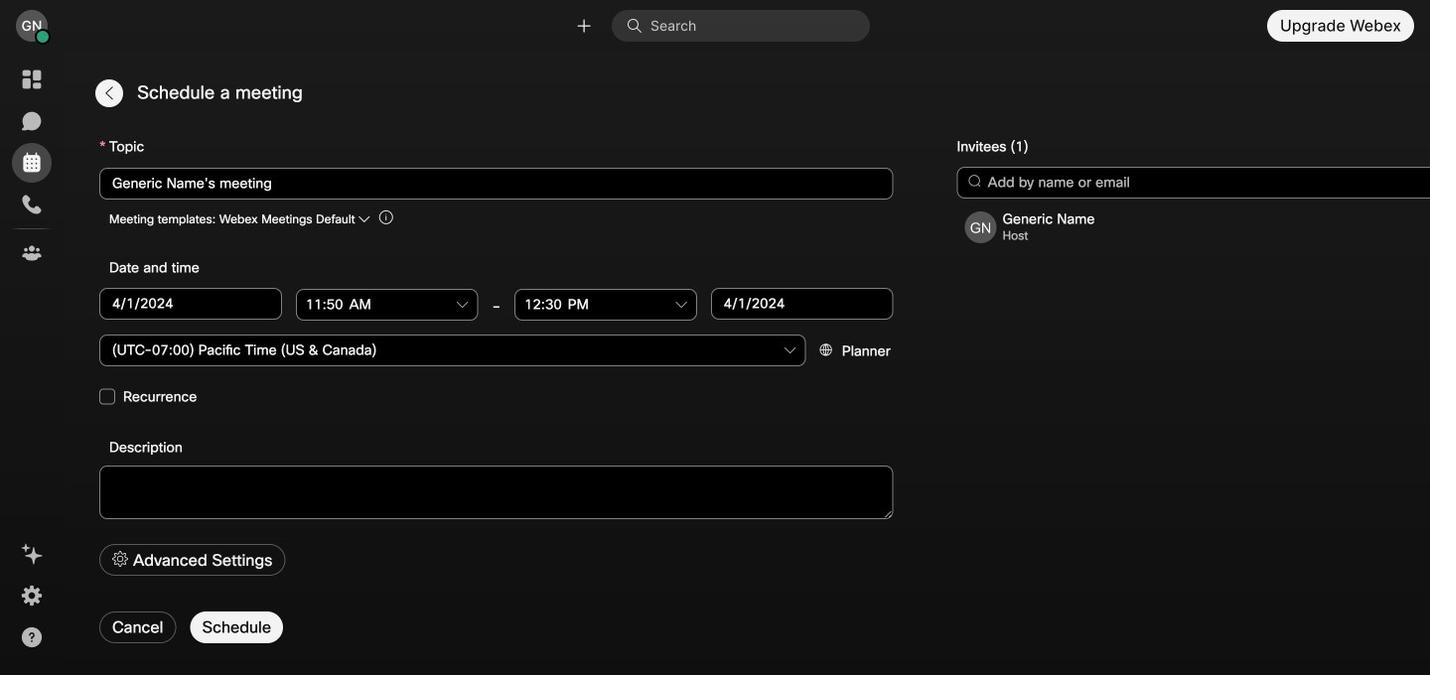 Task type: locate. For each thing, give the bounding box(es) containing it.
navigation
[[0, 52, 64, 676]]



Task type: vqa. For each thing, say whether or not it's contained in the screenshot.
the General tab
no



Task type: describe. For each thing, give the bounding box(es) containing it.
webex tab list
[[12, 60, 52, 273]]



